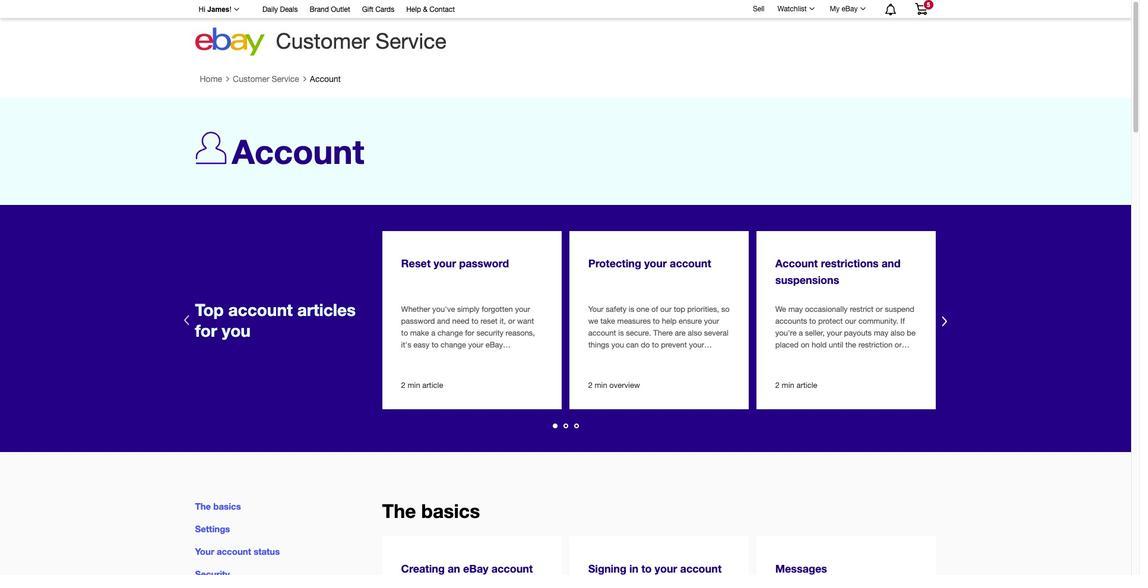 Task type: describe. For each thing, give the bounding box(es) containing it.
there
[[654, 329, 673, 338]]

watchlist link
[[771, 2, 820, 16]]

password.
[[401, 353, 437, 361]]

suspend
[[885, 305, 915, 314]]

the basics link
[[195, 501, 241, 512]]

taken
[[694, 353, 714, 361]]

it,
[[500, 317, 506, 326]]

make
[[410, 329, 429, 338]]

2 min article for reset your password
[[401, 381, 443, 390]]

protecting your account
[[589, 257, 712, 270]]

customer service banner
[[192, 0, 937, 59]]

settings link
[[195, 524, 230, 534]]

your up taken
[[689, 341, 705, 350]]

to inside 'your safety is one of our top priorities, so we take measures to help ensure your account is secure. there are also several things you can do to prevent your account from being hacked or taken over.'
[[652, 341, 659, 350]]

of
[[652, 305, 659, 314]]

community.
[[859, 317, 899, 326]]

brand
[[310, 5, 329, 14]]

customer service inside banner
[[276, 29, 447, 53]]

the
[[846, 341, 857, 350]]

your right reset
[[434, 257, 456, 270]]

we
[[589, 317, 599, 326]]

our inside 'your safety is one of our top priorities, so we take measures to help ensure your account is secure. there are also several things you can do to prevent your account from being hacked or taken over.'
[[661, 305, 672, 314]]

daily deals
[[263, 5, 298, 14]]

on
[[801, 341, 810, 350]]

your account status
[[195, 546, 280, 557]]

daily deals link
[[263, 4, 298, 17]]

account up top
[[670, 257, 712, 270]]

need
[[452, 317, 470, 326]]

do
[[641, 341, 650, 350]]

hold
[[812, 341, 827, 350]]

safety
[[606, 305, 627, 314]]

payouts
[[845, 329, 872, 338]]

reset your password
[[401, 257, 509, 270]]

account up things
[[589, 329, 616, 338]]

and inside 'account restrictions and suspensions'
[[882, 257, 901, 270]]

reset
[[401, 257, 431, 270]]

help & contact
[[406, 5, 455, 14]]

reset
[[481, 317, 498, 326]]

measures to
[[618, 317, 660, 326]]

your down security at left
[[468, 341, 484, 350]]

1 horizontal spatial basics
[[421, 500, 480, 522]]

gift
[[362, 5, 374, 14]]

account restrictions and suspensions
[[776, 257, 901, 286]]

to inside we may occasionally restrict or suspend accounts to protect our community. if you're a seller, your payouts may also be placed on hold until the restriction or suspension is lifted.
[[810, 317, 817, 326]]

sell link
[[748, 5, 770, 13]]

gift cards
[[362, 5, 395, 14]]

contact
[[430, 5, 455, 14]]

5
[[927, 1, 931, 8]]

1 vertical spatial may
[[874, 329, 889, 338]]

protect
[[819, 317, 843, 326]]

account main content
[[0, 69, 1132, 575]]

hi james !
[[199, 5, 232, 14]]

your account status link
[[195, 546, 280, 557]]

5 link
[[908, 0, 935, 17]]

whether you've simply forgotten your password and need to reset it, or want to make a change for security reasons, it's easy to change your ebay password.
[[401, 305, 535, 361]]

occasionally
[[806, 305, 848, 314]]

0 vertical spatial change
[[438, 329, 463, 338]]

1 vertical spatial change
[[441, 341, 466, 350]]

status
[[254, 546, 280, 557]]

you've
[[433, 305, 455, 314]]

or inside 'your safety is one of our top priorities, so we take measures to help ensure your account is secure. there are also several things you can do to prevent your account from being hacked or taken over.'
[[685, 353, 692, 361]]

brand outlet
[[310, 5, 350, 14]]

are
[[675, 329, 686, 338]]

customer inside banner
[[276, 29, 370, 53]]

0 vertical spatial is
[[629, 305, 635, 314]]

2 min article for account restrictions and suspensions
[[776, 381, 818, 390]]

0 vertical spatial may
[[789, 305, 803, 314]]

your up several
[[704, 317, 720, 326]]

restriction
[[859, 341, 893, 350]]

hi
[[199, 5, 205, 14]]

things
[[589, 341, 610, 350]]

over.
[[589, 364, 605, 373]]

0 horizontal spatial the
[[195, 501, 211, 512]]

customer service inside account main content
[[233, 74, 299, 84]]

want
[[518, 317, 534, 326]]

can
[[627, 341, 639, 350]]

account for account restrictions and suspensions
[[776, 257, 818, 270]]

sell
[[753, 5, 765, 13]]

suspension
[[776, 353, 815, 361]]

my ebay
[[830, 5, 858, 13]]

restrict
[[850, 305, 874, 314]]

help & contact link
[[406, 4, 455, 17]]

&
[[423, 5, 428, 14]]

one
[[637, 305, 650, 314]]

so
[[722, 305, 730, 314]]

security
[[477, 329, 504, 338]]

easy
[[414, 341, 430, 350]]

lifted.
[[825, 353, 844, 361]]

2 for protecting your account
[[589, 381, 593, 390]]

our inside we may occasionally restrict or suspend accounts to protect our community. if you're a seller, your payouts may also be placed on hold until the restriction or suspension is lifted.
[[845, 317, 857, 326]]

min for protecting your account
[[595, 381, 608, 390]]

daily
[[263, 5, 278, 14]]

to down simply
[[472, 317, 479, 326]]

account inside top account articles for you
[[228, 300, 293, 319]]

help
[[406, 5, 421, 14]]

priorities,
[[688, 305, 720, 314]]

customer inside account main content
[[233, 74, 269, 84]]

james
[[207, 5, 230, 14]]

forgotten
[[482, 305, 513, 314]]

or right restriction
[[895, 341, 902, 350]]

my
[[830, 5, 840, 13]]

home
[[200, 74, 222, 84]]

to up it's
[[401, 329, 408, 338]]

article for account restrictions and suspensions
[[797, 381, 818, 390]]

a inside we may occasionally restrict or suspend accounts to protect our community. if you're a seller, your payouts may also be placed on hold until the restriction or suspension is lifted.
[[799, 329, 803, 338]]

simply
[[457, 305, 480, 314]]

!
[[230, 5, 232, 14]]



Task type: vqa. For each thing, say whether or not it's contained in the screenshot.
'password'
yes



Task type: locate. For each thing, give the bounding box(es) containing it.
your up want
[[515, 305, 530, 314]]

home link
[[200, 74, 222, 84]]

customer service down gift
[[276, 29, 447, 53]]

your up the until
[[827, 329, 842, 338]]

2 a from the left
[[799, 329, 803, 338]]

1 horizontal spatial our
[[845, 317, 857, 326]]

min
[[408, 381, 420, 390], [595, 381, 608, 390], [782, 381, 795, 390]]

if
[[901, 317, 905, 326]]

0 horizontal spatial the basics
[[195, 501, 241, 512]]

ebay right my
[[842, 5, 858, 13]]

our right of at the bottom right of the page
[[661, 305, 672, 314]]

1 vertical spatial customer service
[[233, 74, 299, 84]]

your
[[434, 257, 456, 270], [645, 257, 667, 270], [515, 305, 530, 314], [704, 317, 720, 326], [827, 329, 842, 338], [468, 341, 484, 350], [689, 341, 705, 350]]

top
[[674, 305, 686, 314]]

2 vertical spatial account
[[776, 257, 818, 270]]

1 vertical spatial account
[[232, 132, 364, 171]]

ensure
[[679, 317, 702, 326]]

0 horizontal spatial 2
[[401, 381, 406, 390]]

3 2 from the left
[[776, 381, 780, 390]]

is
[[629, 305, 635, 314], [619, 329, 624, 338], [817, 353, 823, 361]]

0 vertical spatial ebay
[[842, 5, 858, 13]]

reasons,
[[506, 329, 535, 338]]

to right easy
[[432, 341, 439, 350]]

for inside whether you've simply forgotten your password and need to reset it, or want to make a change for security reasons, it's easy to change your ebay password.
[[465, 329, 475, 338]]

a inside whether you've simply forgotten your password and need to reset it, or want to make a change for security reasons, it's easy to change your ebay password.
[[431, 329, 436, 338]]

min down suspension
[[782, 381, 795, 390]]

for down need
[[465, 329, 475, 338]]

protecting
[[589, 257, 642, 270]]

0 vertical spatial our
[[661, 305, 672, 314]]

customer down brand
[[276, 29, 370, 53]]

2 down over.
[[589, 381, 593, 390]]

article down password.
[[423, 381, 443, 390]]

to up seller, on the bottom of the page
[[810, 317, 817, 326]]

1 article from the left
[[423, 381, 443, 390]]

until
[[829, 341, 844, 350]]

min down over.
[[595, 381, 608, 390]]

you're
[[776, 329, 797, 338]]

gift cards link
[[362, 4, 395, 17]]

service inside banner
[[376, 29, 447, 53]]

0 horizontal spatial password
[[401, 317, 435, 326]]

2 horizontal spatial 2
[[776, 381, 780, 390]]

0 vertical spatial customer service
[[276, 29, 447, 53]]

2 min from the left
[[595, 381, 608, 390]]

your for your account status
[[195, 546, 214, 557]]

1 2 from the left
[[401, 381, 406, 390]]

1 horizontal spatial your
[[589, 305, 604, 314]]

2 vertical spatial is
[[817, 353, 823, 361]]

a right make
[[431, 329, 436, 338]]

2 2 min article from the left
[[776, 381, 818, 390]]

ebay inside 'account' navigation
[[842, 5, 858, 13]]

1 horizontal spatial you
[[612, 341, 624, 350]]

1 vertical spatial and
[[437, 317, 450, 326]]

1 horizontal spatial and
[[882, 257, 901, 270]]

also
[[688, 329, 702, 338], [891, 329, 905, 338]]

article
[[423, 381, 443, 390], [797, 381, 818, 390]]

and right restrictions on the right top of the page
[[882, 257, 901, 270]]

account link
[[310, 74, 341, 84]]

our up payouts
[[845, 317, 857, 326]]

article down suspension
[[797, 381, 818, 390]]

is left one
[[629, 305, 635, 314]]

your safety is one of our top priorities, so we take measures to help ensure your account is secure. there are also several things you can do to prevent your account from being hacked or taken over.
[[589, 305, 730, 373]]

1 horizontal spatial service
[[376, 29, 447, 53]]

for
[[195, 321, 217, 341], [465, 329, 475, 338]]

0 horizontal spatial min
[[408, 381, 420, 390]]

1 2 min article from the left
[[401, 381, 443, 390]]

basics
[[421, 500, 480, 522], [213, 501, 241, 512]]

2 min article down password.
[[401, 381, 443, 390]]

top
[[195, 300, 224, 319]]

account down things
[[589, 353, 616, 361]]

top account articles for you
[[195, 300, 356, 341]]

1 min from the left
[[408, 381, 420, 390]]

0 horizontal spatial and
[[437, 317, 450, 326]]

3 min from the left
[[782, 381, 795, 390]]

1 horizontal spatial the
[[382, 500, 416, 522]]

change
[[438, 329, 463, 338], [441, 341, 466, 350]]

and
[[882, 257, 901, 270], [437, 317, 450, 326]]

it's
[[401, 341, 412, 350]]

0 horizontal spatial may
[[789, 305, 803, 314]]

to
[[472, 317, 479, 326], [810, 317, 817, 326], [401, 329, 408, 338], [432, 341, 439, 350], [652, 341, 659, 350]]

your right protecting
[[645, 257, 667, 270]]

service
[[376, 29, 447, 53], [272, 74, 299, 84]]

ebay
[[842, 5, 858, 13], [486, 341, 503, 350]]

0 vertical spatial account
[[310, 74, 341, 84]]

brand outlet link
[[310, 4, 350, 17]]

we may occasionally restrict or suspend accounts to protect our community. if you're a seller, your payouts may also be placed on hold until the restriction or suspension is lifted.
[[776, 305, 916, 361]]

being
[[637, 353, 656, 361]]

your for your safety is one of our top priorities, so we take measures to help ensure your account is secure. there are also several things you can do to prevent your account from being hacked or taken over.
[[589, 305, 604, 314]]

you up from
[[612, 341, 624, 350]]

be
[[907, 329, 916, 338]]

account
[[670, 257, 712, 270], [228, 300, 293, 319], [589, 329, 616, 338], [589, 353, 616, 361], [217, 546, 251, 557]]

restrictions
[[821, 257, 879, 270]]

1 horizontal spatial password
[[459, 257, 509, 270]]

password inside whether you've simply forgotten your password and need to reset it, or want to make a change for security reasons, it's easy to change your ebay password.
[[401, 317, 435, 326]]

0 horizontal spatial 2 min article
[[401, 381, 443, 390]]

1 horizontal spatial ebay
[[842, 5, 858, 13]]

1 vertical spatial service
[[272, 74, 299, 84]]

is inside we may occasionally restrict or suspend accounts to protect our community. if you're a seller, your payouts may also be placed on hold until the restriction or suspension is lifted.
[[817, 353, 823, 361]]

suspensions
[[776, 273, 840, 286]]

article for reset your password
[[423, 381, 443, 390]]

also down if
[[891, 329, 905, 338]]

your down settings link in the bottom of the page
[[195, 546, 214, 557]]

to right 'do'
[[652, 341, 659, 350]]

1 horizontal spatial is
[[629, 305, 635, 314]]

0 horizontal spatial customer
[[233, 74, 269, 84]]

0 horizontal spatial you
[[222, 321, 251, 341]]

0 vertical spatial and
[[882, 257, 901, 270]]

is left secure.
[[619, 329, 624, 338]]

0 horizontal spatial also
[[688, 329, 702, 338]]

1 vertical spatial customer
[[233, 74, 269, 84]]

min for account restrictions and suspensions
[[782, 381, 795, 390]]

you inside 'your safety is one of our top priorities, so we take measures to help ensure your account is secure. there are also several things you can do to prevent your account from being hacked or taken over.'
[[612, 341, 624, 350]]

account down settings
[[217, 546, 251, 557]]

1 vertical spatial ebay
[[486, 341, 503, 350]]

0 horizontal spatial is
[[619, 329, 624, 338]]

we
[[776, 305, 787, 314]]

1 horizontal spatial customer
[[276, 29, 370, 53]]

2 min article down suspension
[[776, 381, 818, 390]]

2 down password.
[[401, 381, 406, 390]]

your up the 'we'
[[589, 305, 604, 314]]

0 horizontal spatial service
[[272, 74, 299, 84]]

account right top on the left bottom
[[228, 300, 293, 319]]

the basics
[[382, 500, 480, 522], [195, 501, 241, 512]]

2 for reset your password
[[401, 381, 406, 390]]

0 horizontal spatial ebay
[[486, 341, 503, 350]]

1 vertical spatial password
[[401, 317, 435, 326]]

and inside whether you've simply forgotten your password and need to reset it, or want to make a change for security reasons, it's easy to change your ebay password.
[[437, 317, 450, 326]]

your
[[589, 305, 604, 314], [195, 546, 214, 557]]

2 horizontal spatial min
[[782, 381, 795, 390]]

0 horizontal spatial for
[[195, 321, 217, 341]]

or
[[876, 305, 883, 314], [508, 317, 515, 326], [895, 341, 902, 350], [685, 353, 692, 361]]

placed
[[776, 341, 799, 350]]

service down help on the top left of page
[[376, 29, 447, 53]]

service inside account main content
[[272, 74, 299, 84]]

also inside 'your safety is one of our top priorities, so we take measures to help ensure your account is secure. there are also several things you can do to prevent your account from being hacked or taken over.'
[[688, 329, 702, 338]]

ebay down security at left
[[486, 341, 503, 350]]

and down you've
[[437, 317, 450, 326]]

1 horizontal spatial a
[[799, 329, 803, 338]]

or right it,
[[508, 317, 515, 326]]

2 also from the left
[[891, 329, 905, 338]]

customer right the home link
[[233, 74, 269, 84]]

or left taken
[[685, 353, 692, 361]]

also down ensure
[[688, 329, 702, 338]]

0 vertical spatial customer
[[276, 29, 370, 53]]

1 also from the left
[[688, 329, 702, 338]]

you inside top account articles for you
[[222, 321, 251, 341]]

or up community.
[[876, 305, 883, 314]]

1 vertical spatial is
[[619, 329, 624, 338]]

1 horizontal spatial article
[[797, 381, 818, 390]]

the
[[382, 500, 416, 522], [195, 501, 211, 512]]

0 horizontal spatial your
[[195, 546, 214, 557]]

from
[[619, 353, 634, 361]]

service left account link
[[272, 74, 299, 84]]

or inside whether you've simply forgotten your password and need to reset it, or want to make a change for security reasons, it's easy to change your ebay password.
[[508, 317, 515, 326]]

1 horizontal spatial min
[[595, 381, 608, 390]]

whether
[[401, 305, 430, 314]]

1 horizontal spatial also
[[891, 329, 905, 338]]

2 horizontal spatial is
[[817, 353, 823, 361]]

0 vertical spatial service
[[376, 29, 447, 53]]

2 2 from the left
[[589, 381, 593, 390]]

also inside we may occasionally restrict or suspend accounts to protect our community. if you're a seller, your payouts may also be placed on hold until the restriction or suspension is lifted.
[[891, 329, 905, 338]]

1 horizontal spatial the basics
[[382, 500, 480, 522]]

2 min article
[[401, 381, 443, 390], [776, 381, 818, 390]]

password
[[459, 257, 509, 270], [401, 317, 435, 326]]

0 vertical spatial your
[[589, 305, 604, 314]]

2 down suspension
[[776, 381, 780, 390]]

1 a from the left
[[431, 329, 436, 338]]

1 horizontal spatial may
[[874, 329, 889, 338]]

0 horizontal spatial a
[[431, 329, 436, 338]]

0 horizontal spatial our
[[661, 305, 672, 314]]

is down the hold
[[817, 353, 823, 361]]

our
[[661, 305, 672, 314], [845, 317, 857, 326]]

take
[[601, 317, 615, 326]]

seller,
[[806, 329, 825, 338]]

accounts
[[776, 317, 808, 326]]

min down password.
[[408, 381, 420, 390]]

watchlist
[[778, 5, 807, 13]]

0 horizontal spatial basics
[[213, 501, 241, 512]]

your inside 'your safety is one of our top priorities, so we take measures to help ensure your account is secure. there are also several things you can do to prevent your account from being hacked or taken over.'
[[589, 305, 604, 314]]

you down top on the left bottom
[[222, 321, 251, 341]]

2 article from the left
[[797, 381, 818, 390]]

help
[[662, 317, 677, 326]]

hacked
[[658, 353, 683, 361]]

you
[[222, 321, 251, 341], [612, 341, 624, 350]]

1 horizontal spatial 2
[[589, 381, 593, 390]]

ebay inside whether you've simply forgotten your password and need to reset it, or want to make a change for security reasons, it's easy to change your ebay password.
[[486, 341, 503, 350]]

account inside 'account restrictions and suspensions'
[[776, 257, 818, 270]]

for inside top account articles for you
[[195, 321, 217, 341]]

password up make
[[401, 317, 435, 326]]

for down top on the left bottom
[[195, 321, 217, 341]]

settings
[[195, 524, 230, 534]]

0 horizontal spatial article
[[423, 381, 443, 390]]

several
[[704, 329, 729, 338]]

2
[[401, 381, 406, 390], [589, 381, 593, 390], [776, 381, 780, 390]]

a up on at bottom right
[[799, 329, 803, 338]]

account
[[310, 74, 341, 84], [232, 132, 364, 171], [776, 257, 818, 270]]

cards
[[376, 5, 395, 14]]

account for account link
[[310, 74, 341, 84]]

min for reset your password
[[408, 381, 420, 390]]

1 horizontal spatial for
[[465, 329, 475, 338]]

your inside we may occasionally restrict or suspend accounts to protect our community. if you're a seller, your payouts may also be placed on hold until the restriction or suspension is lifted.
[[827, 329, 842, 338]]

1 vertical spatial our
[[845, 317, 857, 326]]

articles
[[297, 300, 356, 319]]

1 horizontal spatial 2 min article
[[776, 381, 818, 390]]

may down community.
[[874, 329, 889, 338]]

2 for account restrictions and suspensions
[[776, 381, 780, 390]]

0 vertical spatial password
[[459, 257, 509, 270]]

password up forgotten
[[459, 257, 509, 270]]

1 vertical spatial your
[[195, 546, 214, 557]]

customer service right home
[[233, 74, 299, 84]]

may up accounts
[[789, 305, 803, 314]]

account navigation
[[192, 0, 937, 18]]

2 min overview
[[589, 381, 640, 390]]

outlet
[[331, 5, 350, 14]]

my ebay link
[[824, 2, 871, 16]]



